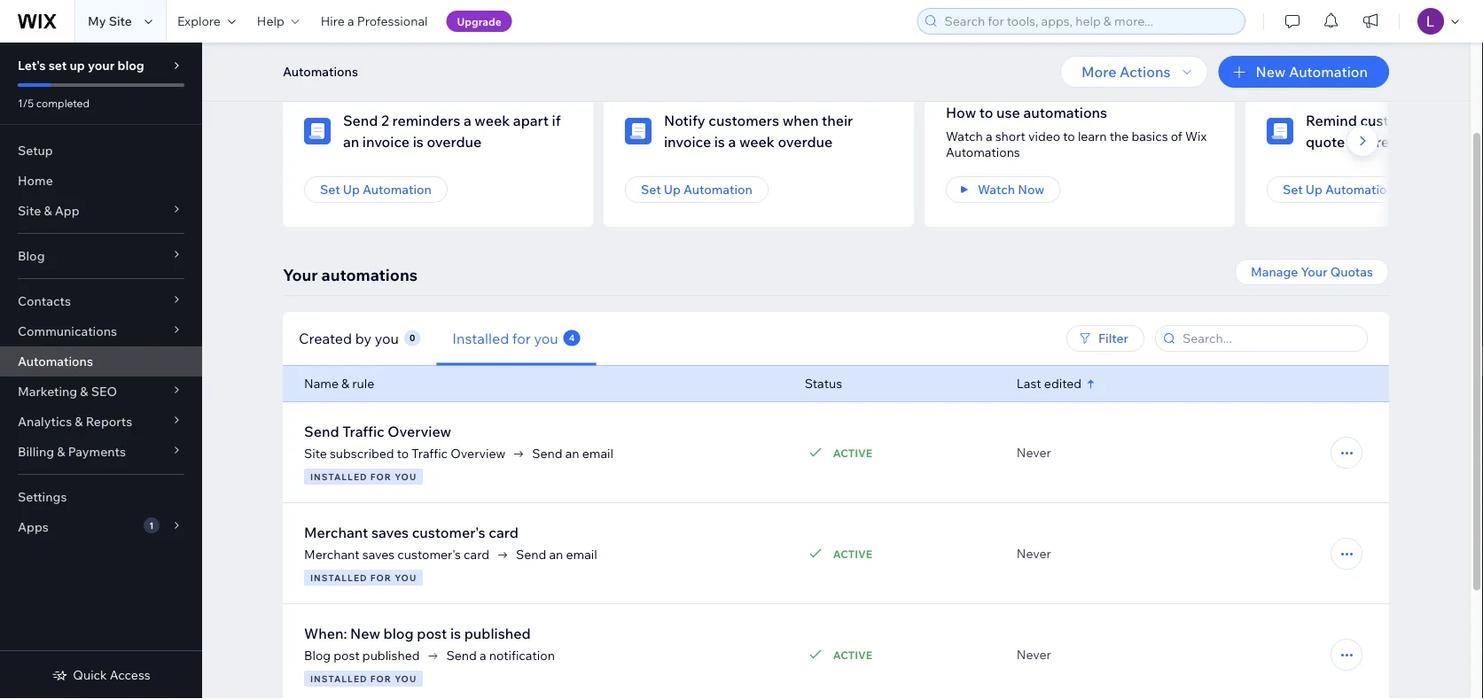 Task type: locate. For each thing, give the bounding box(es) containing it.
new automation button
[[1219, 56, 1389, 88]]

1 vertical spatial you
[[395, 572, 417, 583]]

0 horizontal spatial your
[[283, 265, 318, 285]]

1 vertical spatial an
[[565, 446, 579, 461]]

1 vertical spatial never
[[1017, 546, 1051, 562]]

you down when: new blog post is published
[[395, 673, 417, 684]]

on for remind
[[1318, 83, 1335, 97]]

automation down notify customers when their invoice is a week overdue on the top of the page
[[683, 182, 753, 197]]

1 horizontal spatial customers
[[1360, 112, 1431, 129]]

1 horizontal spatial up
[[664, 182, 681, 197]]

time
[[374, 83, 400, 97], [1337, 83, 1363, 97]]

your up created
[[283, 265, 318, 285]]

0 horizontal spatial you
[[375, 329, 399, 347]]

Search... field
[[1177, 326, 1362, 351]]

1 vertical spatial active
[[833, 547, 872, 561]]

0 horizontal spatial blog
[[117, 58, 144, 73]]

automation down remind customers their pri
[[1325, 182, 1394, 197]]

email for merchant saves customer's card
[[566, 547, 597, 563]]

time up 2
[[374, 83, 400, 97]]

0 vertical spatial blog
[[18, 248, 45, 264]]

1 horizontal spatial an
[[549, 547, 563, 563]]

invoice down 2
[[362, 133, 410, 151]]

installed for you for new
[[310, 673, 417, 684]]

1 never from the top
[[1017, 445, 1051, 461]]

a inside hire a professional link
[[347, 13, 354, 29]]

installed for you down subscribed on the left bottom of page
[[310, 471, 417, 482]]

0 horizontal spatial to
[[397, 446, 409, 461]]

traffic up subscribed on the left bottom of page
[[342, 423, 385, 441]]

active for post
[[833, 648, 872, 662]]

set up automation button
[[304, 176, 448, 203], [625, 176, 768, 203], [1267, 176, 1410, 203]]

for down subscribed on the left bottom of page
[[370, 471, 392, 482]]

& left rule
[[341, 376, 349, 391]]

2 you from the left
[[534, 329, 558, 347]]

1 invoice from the left
[[362, 133, 410, 151]]

customer's
[[412, 524, 486, 542], [397, 547, 461, 563]]

installed for when:
[[310, 673, 367, 684]]

3 installed from the top
[[310, 673, 367, 684]]

is inside notify customers when their invoice is a week overdue
[[714, 133, 725, 151]]

1
[[149, 520, 154, 531]]

set up automation button down remind
[[1267, 176, 1410, 203]]

saves up when: new blog post is published
[[362, 547, 395, 563]]

0 horizontal spatial get paid on time
[[304, 83, 400, 97]]

blog right your
[[117, 58, 144, 73]]

watch down how
[[946, 129, 983, 144]]

for
[[512, 329, 531, 347]]

1 horizontal spatial blog
[[304, 648, 331, 664]]

to
[[979, 104, 993, 121], [1063, 129, 1075, 144], [397, 446, 409, 461]]

0 vertical spatial to
[[979, 104, 993, 121]]

customers for notify
[[709, 112, 779, 129]]

& inside dropdown button
[[44, 203, 52, 219]]

0 vertical spatial week
[[475, 112, 510, 129]]

0 vertical spatial post
[[417, 625, 447, 643]]

blog post published
[[304, 648, 420, 664]]

installed for you for traffic
[[310, 471, 417, 482]]

2 you from the top
[[395, 572, 417, 583]]

1 vertical spatial published
[[362, 648, 420, 664]]

is
[[413, 133, 424, 151], [714, 133, 725, 151], [450, 625, 461, 643]]

2 get paid on time from the left
[[1267, 83, 1363, 97]]

set up automation button down notify
[[625, 176, 768, 203]]

2 horizontal spatial an
[[565, 446, 579, 461]]

set up automation for send 2 reminders a week apart if an invoice is overdue
[[320, 182, 432, 197]]

when: new blog post is published
[[304, 625, 531, 643]]

1 paid from the left
[[328, 83, 353, 97]]

0 vertical spatial email
[[582, 446, 613, 461]]

when:
[[304, 625, 347, 643]]

email
[[582, 446, 613, 461], [566, 547, 597, 563]]

1 you from the top
[[395, 471, 417, 482]]

merchant down subscribed on the left bottom of page
[[304, 524, 368, 542]]

an for merchant saves customer's card
[[549, 547, 563, 563]]

1 set up automation button from the left
[[304, 176, 448, 203]]

card
[[489, 524, 518, 542], [464, 547, 489, 563]]

installed down subscribed on the left bottom of page
[[310, 471, 367, 482]]

when
[[782, 112, 819, 129]]

to left the learn
[[1063, 129, 1075, 144]]

published
[[464, 625, 531, 643], [362, 648, 420, 664]]

2 horizontal spatial set up automation button
[[1267, 176, 1410, 203]]

time up remind
[[1337, 83, 1363, 97]]

1 get paid on time from the left
[[304, 83, 400, 97]]

0 horizontal spatial customers
[[709, 112, 779, 129]]

1 vertical spatial installed for you
[[310, 572, 417, 583]]

category image
[[1267, 118, 1293, 145]]

to left use
[[979, 104, 993, 121]]

0 vertical spatial installed for you
[[310, 471, 417, 482]]

0 horizontal spatial published
[[362, 648, 420, 664]]

1 vertical spatial site
[[18, 203, 41, 219]]

category image for send
[[304, 118, 331, 145]]

get
[[304, 83, 325, 97], [1267, 83, 1288, 97]]

0 vertical spatial send an email
[[532, 446, 613, 461]]

1 horizontal spatial automations
[[1023, 104, 1107, 121]]

2 horizontal spatial site
[[304, 446, 327, 461]]

list containing how to use automations
[[283, 67, 1483, 227]]

2 invoice from the left
[[664, 133, 711, 151]]

0 horizontal spatial post
[[334, 648, 360, 664]]

0 horizontal spatial set up automation
[[320, 182, 432, 197]]

automations up marketing
[[18, 354, 93, 369]]

& for site
[[44, 203, 52, 219]]

1 vertical spatial installed
[[310, 572, 367, 583]]

a inside notify customers when their invoice is a week overdue
[[728, 133, 736, 151]]

1/5
[[18, 96, 34, 109]]

for
[[370, 471, 392, 482], [370, 572, 392, 583], [370, 673, 392, 684]]

blog
[[117, 58, 144, 73], [383, 625, 414, 643]]

2 get from the left
[[1267, 83, 1288, 97]]

0 horizontal spatial blog
[[18, 248, 45, 264]]

1 horizontal spatial set up automation
[[641, 182, 753, 197]]

watch left now
[[978, 182, 1015, 197]]

1 vertical spatial week
[[739, 133, 775, 151]]

customers inside remind customers their pri
[[1360, 112, 1431, 129]]

saves down site subscribed to traffic overview
[[371, 524, 409, 542]]

watch
[[946, 129, 983, 144], [978, 182, 1015, 197]]

1 vertical spatial automations
[[321, 265, 418, 285]]

2 set up automation button from the left
[[625, 176, 768, 203]]

their left the pri
[[1434, 112, 1465, 129]]

2 category image from the left
[[625, 118, 652, 145]]

0 horizontal spatial get
[[304, 83, 325, 97]]

category image for notify
[[625, 118, 652, 145]]

2 active from the top
[[833, 547, 872, 561]]

2 vertical spatial site
[[304, 446, 327, 461]]

blog up blog post published
[[383, 625, 414, 643]]

send inside send 2 reminders a week apart if an invoice is overdue
[[343, 112, 378, 129]]

3 installed for you from the top
[[310, 673, 417, 684]]

set up automation
[[320, 182, 432, 197], [641, 182, 753, 197], [1283, 182, 1394, 197]]

post down when:
[[334, 648, 360, 664]]

up down notify
[[664, 182, 681, 197]]

automations down hire
[[283, 64, 358, 79]]

1 category image from the left
[[304, 118, 331, 145]]

3 active from the top
[[833, 648, 872, 662]]

site left subscribed on the left bottom of page
[[304, 446, 327, 461]]

published up the send a notification
[[464, 625, 531, 643]]

quick access button
[[52, 668, 150, 684]]

their
[[822, 112, 853, 129], [1434, 112, 1465, 129]]

2 time from the left
[[1337, 83, 1363, 97]]

1 vertical spatial email
[[566, 547, 597, 563]]

1 vertical spatial merchant
[[304, 547, 360, 563]]

1 their from the left
[[822, 112, 853, 129]]

1 your from the left
[[1301, 264, 1328, 280]]

overdue down reminders
[[427, 133, 482, 151]]

1 horizontal spatial their
[[1434, 112, 1465, 129]]

on down new automation
[[1318, 83, 1335, 97]]

paid down hire
[[328, 83, 353, 97]]

category image down automations button
[[304, 118, 331, 145]]

up
[[343, 182, 360, 197], [664, 182, 681, 197], [1306, 182, 1323, 197]]

0 vertical spatial blog
[[117, 58, 144, 73]]

3 set from the left
[[1283, 182, 1303, 197]]

site right my
[[109, 13, 132, 29]]

week
[[475, 112, 510, 129], [739, 133, 775, 151]]

2 installed from the top
[[310, 572, 367, 583]]

1 horizontal spatial you
[[534, 329, 558, 347]]

2 their from the left
[[1434, 112, 1465, 129]]

automations link
[[0, 347, 202, 377]]

status
[[805, 376, 842, 391]]

1 get from the left
[[304, 83, 325, 97]]

blog inside 'sidebar' element
[[117, 58, 144, 73]]

0 vertical spatial site
[[109, 13, 132, 29]]

1 horizontal spatial published
[[464, 625, 531, 643]]

automation up remind
[[1289, 63, 1368, 81]]

customers right remind
[[1360, 112, 1431, 129]]

2 overdue from the left
[[778, 133, 833, 151]]

tip how to use automations watch a short video to learn the basics of wix automations
[[946, 83, 1207, 160]]

1 merchant saves customer's card from the top
[[304, 524, 518, 542]]

1 horizontal spatial on
[[1318, 83, 1335, 97]]

1 set from the left
[[320, 182, 340, 197]]

on down hire a professional link
[[355, 83, 372, 97]]

site
[[109, 13, 132, 29], [18, 203, 41, 219], [304, 446, 327, 461]]

up for send 2 reminders a week apart if an invoice is overdue
[[343, 182, 360, 197]]

for down blog post published
[[370, 673, 392, 684]]

invoice inside send 2 reminders a week apart if an invoice is overdue
[[362, 133, 410, 151]]

customers inside notify customers when their invoice is a week overdue
[[709, 112, 779, 129]]

blog inside blog dropdown button
[[18, 248, 45, 264]]

post
[[417, 625, 447, 643], [334, 648, 360, 664]]

up down remind
[[1306, 182, 1323, 197]]

1 overdue from the left
[[427, 133, 482, 151]]

send
[[343, 112, 378, 129], [304, 423, 339, 441], [532, 446, 563, 461], [516, 547, 546, 563], [446, 648, 477, 664]]

new inside button
[[1256, 63, 1286, 81]]

their inside remind customers their pri
[[1434, 112, 1465, 129]]

quotas
[[1330, 264, 1373, 280]]

0 horizontal spatial up
[[343, 182, 360, 197]]

you right for
[[534, 329, 558, 347]]

list
[[283, 67, 1483, 227]]

1 horizontal spatial your
[[1301, 264, 1328, 280]]

2 vertical spatial for
[[370, 673, 392, 684]]

blog for blog
[[18, 248, 45, 264]]

post up the send a notification
[[417, 625, 447, 643]]

2 horizontal spatial set
[[1283, 182, 1303, 197]]

up for remind customers their pri
[[1306, 182, 1323, 197]]

site inside dropdown button
[[18, 203, 41, 219]]

& right billing
[[57, 444, 65, 460]]

3 you from the top
[[395, 673, 417, 684]]

you for created by you
[[375, 329, 399, 347]]

2 horizontal spatial up
[[1306, 182, 1323, 197]]

my
[[88, 13, 106, 29]]

overdue
[[427, 133, 482, 151], [778, 133, 833, 151]]

3 for from the top
[[370, 673, 392, 684]]

automation for send 2 reminders a week apart if an invoice is overdue's the set up automation button
[[363, 182, 432, 197]]

you right by
[[375, 329, 399, 347]]

0 vertical spatial published
[[464, 625, 531, 643]]

an for send traffic overview
[[565, 446, 579, 461]]

1 on from the left
[[355, 83, 372, 97]]

0 vertical spatial an
[[343, 133, 359, 151]]

set
[[320, 182, 340, 197], [641, 182, 661, 197], [1283, 182, 1303, 197]]

0 horizontal spatial week
[[475, 112, 510, 129]]

1 set up automation from the left
[[320, 182, 432, 197]]

automations inside tip how to use automations watch a short video to learn the basics of wix automations
[[1023, 104, 1107, 121]]

2 your from the left
[[283, 265, 318, 285]]

1 horizontal spatial category image
[[625, 118, 652, 145]]

category image
[[304, 118, 331, 145], [625, 118, 652, 145]]

traffic
[[342, 423, 385, 441], [412, 446, 448, 461]]

installed for send
[[310, 471, 367, 482]]

get paid on time
[[304, 83, 400, 97], [1267, 83, 1363, 97]]

1 customers from the left
[[709, 112, 779, 129]]

merchant saves customer's card up when: new blog post is published
[[304, 547, 489, 563]]

1 vertical spatial to
[[1063, 129, 1075, 144]]

0 horizontal spatial their
[[822, 112, 853, 129]]

1 vertical spatial send an email
[[516, 547, 597, 563]]

0 vertical spatial installed
[[310, 471, 367, 482]]

2 installed for you from the top
[[310, 572, 417, 583]]

you for customer's
[[395, 572, 417, 583]]

1 you from the left
[[375, 329, 399, 347]]

overdue down when
[[778, 133, 833, 151]]

automation down 2
[[363, 182, 432, 197]]

you
[[395, 471, 417, 482], [395, 572, 417, 583], [395, 673, 417, 684]]

1 horizontal spatial to
[[979, 104, 993, 121]]

1 horizontal spatial time
[[1337, 83, 1363, 97]]

you up when: new blog post is published
[[395, 572, 417, 583]]

automations
[[283, 64, 358, 79], [946, 145, 1020, 160], [18, 354, 93, 369]]

installed
[[452, 329, 509, 347]]

site for site & app
[[18, 203, 41, 219]]

short
[[995, 129, 1026, 144]]

0 vertical spatial overview
[[388, 423, 451, 441]]

automations down short at the top
[[946, 145, 1020, 160]]

automation for remind customers their pri the set up automation button
[[1325, 182, 1394, 197]]

merchant up when:
[[304, 547, 360, 563]]

0 horizontal spatial paid
[[328, 83, 353, 97]]

automations up by
[[321, 265, 418, 285]]

marketing
[[18, 384, 77, 399]]

set up automation button down 2
[[304, 176, 448, 203]]

for for saves
[[370, 572, 392, 583]]

tab list containing created by you
[[283, 312, 844, 366]]

filter
[[1098, 331, 1129, 346]]

0 vertical spatial active
[[833, 446, 872, 460]]

communications button
[[0, 316, 202, 347]]

& left seo
[[80, 384, 88, 399]]

to for automations
[[979, 104, 993, 121]]

site down home
[[18, 203, 41, 219]]

access
[[110, 668, 150, 683]]

3 up from the left
[[1306, 182, 1323, 197]]

& for analytics
[[75, 414, 83, 430]]

customers left when
[[709, 112, 779, 129]]

my site
[[88, 13, 132, 29]]

1 horizontal spatial paid
[[1291, 83, 1315, 97]]

up up your automations
[[343, 182, 360, 197]]

get down hire
[[304, 83, 325, 97]]

1 vertical spatial for
[[370, 572, 392, 583]]

invoice down notify
[[664, 133, 711, 151]]

automations inside automations button
[[283, 64, 358, 79]]

edited
[[1044, 376, 1082, 391]]

get paid on time down new automation
[[1267, 83, 1363, 97]]

0 vertical spatial automations
[[283, 64, 358, 79]]

0 vertical spatial for
[[370, 471, 392, 482]]

1 vertical spatial merchant saves customer's card
[[304, 547, 489, 563]]

get paid on time up 2
[[304, 83, 400, 97]]

upgrade button
[[446, 11, 512, 32]]

installed up when:
[[310, 572, 367, 583]]

their right when
[[822, 112, 853, 129]]

blog up contacts
[[18, 248, 45, 264]]

up
[[70, 58, 85, 73]]

on
[[355, 83, 372, 97], [1318, 83, 1335, 97]]

3 set up automation from the left
[[1283, 182, 1394, 197]]

2 vertical spatial automations
[[18, 354, 93, 369]]

1 installed from the top
[[310, 471, 367, 482]]

paid down new automation
[[1291, 83, 1315, 97]]

1 vertical spatial automations
[[946, 145, 1020, 160]]

email for send traffic overview
[[582, 446, 613, 461]]

set
[[49, 58, 67, 73]]

1 vertical spatial blog
[[304, 648, 331, 664]]

new
[[1256, 63, 1286, 81], [350, 625, 380, 643]]

1 up from the left
[[343, 182, 360, 197]]

set up automation down notify
[[641, 182, 753, 197]]

2 vertical spatial you
[[395, 673, 417, 684]]

0 horizontal spatial site
[[18, 203, 41, 219]]

paid for remind
[[1291, 83, 1315, 97]]

installed for you up when:
[[310, 572, 417, 583]]

apps
[[18, 520, 49, 535]]

your
[[88, 58, 115, 73]]

0 horizontal spatial set up automation button
[[304, 176, 448, 203]]

blog
[[18, 248, 45, 264], [304, 648, 331, 664]]

& left 'reports' at the bottom
[[75, 414, 83, 430]]

overdue inside send 2 reminders a week apart if an invoice is overdue
[[427, 133, 482, 151]]

get down new automation
[[1267, 83, 1288, 97]]

installed down blog post published
[[310, 673, 367, 684]]

hire a professional
[[321, 13, 428, 29]]

2 customers from the left
[[1360, 112, 1431, 129]]

& left app
[[44, 203, 52, 219]]

customers
[[709, 112, 779, 129], [1360, 112, 1431, 129]]

3 set up automation button from the left
[[1267, 176, 1410, 203]]

1 for from the top
[[370, 471, 392, 482]]

a inside tip how to use automations watch a short video to learn the basics of wix automations
[[986, 129, 992, 144]]

2 paid from the left
[[1291, 83, 1315, 97]]

published down when: new blog post is published
[[362, 648, 420, 664]]

2 vertical spatial never
[[1017, 647, 1051, 663]]

for up when: new blog post is published
[[370, 572, 392, 583]]

automations inside 'sidebar' element
[[18, 354, 93, 369]]

& for marketing
[[80, 384, 88, 399]]

your left quotas
[[1301, 264, 1328, 280]]

0 horizontal spatial is
[[413, 133, 424, 151]]

2 horizontal spatial to
[[1063, 129, 1075, 144]]

an inside send 2 reminders a week apart if an invoice is overdue
[[343, 133, 359, 151]]

2 for from the top
[[370, 572, 392, 583]]

0 vertical spatial new
[[1256, 63, 1286, 81]]

overview
[[388, 423, 451, 441], [451, 446, 506, 461]]

2 vertical spatial installed
[[310, 673, 367, 684]]

1 installed for you from the top
[[310, 471, 417, 482]]

to down send traffic overview
[[397, 446, 409, 461]]

2 vertical spatial active
[[833, 648, 872, 662]]

3 never from the top
[[1017, 647, 1051, 663]]

& inside popup button
[[75, 414, 83, 430]]

let's set up your blog
[[18, 58, 144, 73]]

& inside "dropdown button"
[[57, 444, 65, 460]]

0 vertical spatial you
[[395, 471, 417, 482]]

set up automation down remind
[[1283, 182, 1394, 197]]

category image left notify
[[625, 118, 652, 145]]

set up automation button for remind customers their pri
[[1267, 176, 1410, 203]]

get for remind customers their pri
[[1267, 83, 1288, 97]]

created
[[299, 329, 352, 347]]

0 horizontal spatial automations
[[18, 354, 93, 369]]

1 horizontal spatial set up automation button
[[625, 176, 768, 203]]

merchant saves customer's card down site subscribed to traffic overview
[[304, 524, 518, 542]]

tab list
[[283, 312, 844, 366]]

send an email for merchant saves customer's card
[[516, 547, 597, 563]]

installed for you
[[310, 471, 417, 482], [310, 572, 417, 583], [310, 673, 417, 684]]

set up automation down 2
[[320, 182, 432, 197]]

you down site subscribed to traffic overview
[[395, 471, 417, 482]]

& inside "popup button"
[[80, 384, 88, 399]]

2 never from the top
[[1017, 546, 1051, 562]]

use
[[997, 104, 1020, 121]]

your automations
[[283, 265, 418, 285]]

& for name
[[341, 376, 349, 391]]

you for overview
[[395, 471, 417, 482]]

1 horizontal spatial get
[[1267, 83, 1288, 97]]

1 time from the left
[[374, 83, 400, 97]]

filter button
[[1066, 325, 1145, 352]]

traffic down send traffic overview
[[412, 446, 448, 461]]

how
[[946, 104, 976, 121]]

automations up video
[[1023, 104, 1107, 121]]

0 horizontal spatial time
[[374, 83, 400, 97]]

notify customers when their invoice is a week overdue
[[664, 112, 853, 151]]

new up category icon
[[1256, 63, 1286, 81]]

2 horizontal spatial set up automation
[[1283, 182, 1394, 197]]

2 on from the left
[[1318, 83, 1335, 97]]

installed for you down blog post published
[[310, 673, 417, 684]]

blog down when:
[[304, 648, 331, 664]]

1 horizontal spatial automations
[[283, 64, 358, 79]]

new up blog post published
[[350, 625, 380, 643]]

more actions button
[[1060, 56, 1208, 88]]



Task type: describe. For each thing, give the bounding box(es) containing it.
professional
[[357, 13, 428, 29]]

rule
[[352, 376, 374, 391]]

you for installed for you
[[534, 329, 558, 347]]

a inside send 2 reminders a week apart if an invoice is overdue
[[464, 112, 471, 129]]

1 vertical spatial card
[[464, 547, 489, 563]]

contacts button
[[0, 286, 202, 316]]

set up automation button for send 2 reminders a week apart if an invoice is overdue
[[304, 176, 448, 203]]

Search for tools, apps, help & more... field
[[939, 9, 1239, 34]]

0 vertical spatial customer's
[[412, 524, 486, 542]]

by
[[355, 329, 372, 347]]

automations inside tip how to use automations watch a short video to learn the basics of wix automations
[[946, 145, 1020, 160]]

remind customers their pri
[[1306, 112, 1483, 151]]

1/5 completed
[[18, 96, 90, 109]]

basics
[[1132, 129, 1168, 144]]

week inside notify customers when their invoice is a week overdue
[[739, 133, 775, 151]]

the
[[1110, 129, 1129, 144]]

manage your quotas
[[1251, 264, 1373, 280]]

watch inside button
[[978, 182, 1015, 197]]

installed for you
[[452, 329, 558, 347]]

installed for you for saves
[[310, 572, 417, 583]]

time for 2
[[374, 83, 400, 97]]

never for post
[[1017, 647, 1051, 663]]

get paid on time for send 2 reminders a week apart if an invoice is overdue
[[304, 83, 400, 97]]

billing & payments button
[[0, 437, 202, 467]]

blog button
[[0, 241, 202, 271]]

1 horizontal spatial is
[[450, 625, 461, 643]]

2 set from the left
[[641, 182, 661, 197]]

send an email for send traffic overview
[[532, 446, 613, 461]]

1 vertical spatial customer's
[[397, 547, 461, 563]]

send for when: new blog post is published
[[446, 648, 477, 664]]

their inside notify customers when their invoice is a week overdue
[[822, 112, 853, 129]]

name
[[304, 376, 339, 391]]

2 up from the left
[[664, 182, 681, 197]]

settings link
[[0, 482, 202, 512]]

0
[[410, 332, 415, 344]]

for for traffic
[[370, 471, 392, 482]]

last
[[1017, 376, 1041, 391]]

automations for automations button
[[283, 64, 358, 79]]

send traffic overview
[[304, 423, 451, 441]]

paid for send
[[328, 83, 353, 97]]

0 horizontal spatial traffic
[[342, 423, 385, 441]]

installed for merchant
[[310, 572, 367, 583]]

1 vertical spatial blog
[[383, 625, 414, 643]]

seo
[[91, 384, 117, 399]]

1 vertical spatial overview
[[451, 446, 506, 461]]

reminders
[[392, 112, 460, 129]]

setup
[[18, 143, 53, 158]]

automations for 'automations' link
[[18, 354, 93, 369]]

site subscribed to traffic overview
[[304, 446, 506, 461]]

2
[[381, 112, 389, 129]]

4
[[569, 332, 575, 344]]

1 horizontal spatial post
[[417, 625, 447, 643]]

let's
[[18, 58, 46, 73]]

1 horizontal spatial traffic
[[412, 446, 448, 461]]

more
[[1082, 63, 1117, 81]]

send for send traffic overview
[[532, 446, 563, 461]]

on for send
[[355, 83, 372, 97]]

active for card
[[833, 547, 872, 561]]

sidebar element
[[0, 43, 202, 699]]

invoice inside notify customers when their invoice is a week overdue
[[664, 133, 711, 151]]

set for remind customers their pri
[[1283, 182, 1303, 197]]

upgrade
[[457, 15, 502, 28]]

app
[[55, 203, 79, 219]]

& for billing
[[57, 444, 65, 460]]

manage
[[1251, 264, 1298, 280]]

apart
[[513, 112, 549, 129]]

tip
[[946, 83, 962, 97]]

1 horizontal spatial site
[[109, 13, 132, 29]]

quick
[[73, 668, 107, 683]]

created by you
[[299, 329, 399, 347]]

manage your quotas button
[[1235, 259, 1389, 285]]

billing & payments
[[18, 444, 126, 460]]

learn
[[1078, 129, 1107, 144]]

settings
[[18, 489, 67, 505]]

watch inside tip how to use automations watch a short video to learn the basics of wix automations
[[946, 129, 983, 144]]

analytics & reports
[[18, 414, 132, 430]]

marketing & seo button
[[0, 377, 202, 407]]

communications
[[18, 324, 117, 339]]

to for overview
[[397, 446, 409, 461]]

is inside send 2 reminders a week apart if an invoice is overdue
[[413, 133, 424, 151]]

remind
[[1306, 112, 1357, 129]]

explore
[[177, 13, 221, 29]]

overdue inside notify customers when their invoice is a week overdue
[[778, 133, 833, 151]]

1 active from the top
[[833, 446, 872, 460]]

notify
[[664, 112, 705, 129]]

send a notification
[[446, 648, 555, 664]]

payments
[[68, 444, 126, 460]]

notification
[[489, 648, 555, 664]]

1 vertical spatial saves
[[362, 547, 395, 563]]

time for customers
[[1337, 83, 1363, 97]]

pri
[[1469, 112, 1483, 129]]

never for card
[[1017, 546, 1051, 562]]

2 merchant saves customer's card from the top
[[304, 547, 489, 563]]

automations button
[[274, 59, 367, 85]]

your inside button
[[1301, 264, 1328, 280]]

you for blog
[[395, 673, 417, 684]]

marketing & seo
[[18, 384, 117, 399]]

for for new
[[370, 673, 392, 684]]

send 2 reminders a week apart if an invoice is overdue
[[343, 112, 561, 151]]

last edited
[[1017, 376, 1082, 391]]

0 horizontal spatial new
[[350, 625, 380, 643]]

get for send 2 reminders a week apart if an invoice is overdue
[[304, 83, 325, 97]]

if
[[552, 112, 561, 129]]

0 vertical spatial saves
[[371, 524, 409, 542]]

automation for 2nd the set up automation button from the right
[[683, 182, 753, 197]]

customers for remind
[[1360, 112, 1431, 129]]

contacts
[[18, 293, 71, 309]]

name & rule
[[304, 376, 374, 391]]

1 vertical spatial post
[[334, 648, 360, 664]]

blog for blog post published
[[304, 648, 331, 664]]

site & app button
[[0, 196, 202, 226]]

send for merchant saves customer's card
[[516, 547, 546, 563]]

2 merchant from the top
[[304, 547, 360, 563]]

help
[[257, 13, 284, 29]]

2 set up automation from the left
[[641, 182, 753, 197]]

subscribed
[[330, 446, 394, 461]]

home link
[[0, 166, 202, 196]]

1 merchant from the top
[[304, 524, 368, 542]]

site & app
[[18, 203, 79, 219]]

video
[[1028, 129, 1060, 144]]

setup link
[[0, 136, 202, 166]]

quick access
[[73, 668, 150, 683]]

set for send 2 reminders a week apart if an invoice is overdue
[[320, 182, 340, 197]]

week inside send 2 reminders a week apart if an invoice is overdue
[[475, 112, 510, 129]]

analytics & reports button
[[0, 407, 202, 437]]

set up automation for remind customers their pri
[[1283, 182, 1394, 197]]

hire a professional link
[[310, 0, 438, 43]]

new automation
[[1256, 63, 1368, 81]]

billing
[[18, 444, 54, 460]]

wix
[[1185, 129, 1207, 144]]

0 horizontal spatial automations
[[321, 265, 418, 285]]

completed
[[36, 96, 90, 109]]

site for site subscribed to traffic overview
[[304, 446, 327, 461]]

hire
[[321, 13, 345, 29]]

analytics
[[18, 414, 72, 430]]

0 vertical spatial card
[[489, 524, 518, 542]]

reports
[[86, 414, 132, 430]]

actions
[[1120, 63, 1171, 81]]

now
[[1018, 182, 1045, 197]]

help button
[[246, 0, 310, 43]]

get paid on time for remind customers their pri
[[1267, 83, 1363, 97]]

of
[[1171, 129, 1182, 144]]

watch now
[[978, 182, 1045, 197]]



Task type: vqa. For each thing, say whether or not it's contained in the screenshot.
the topmost Add
no



